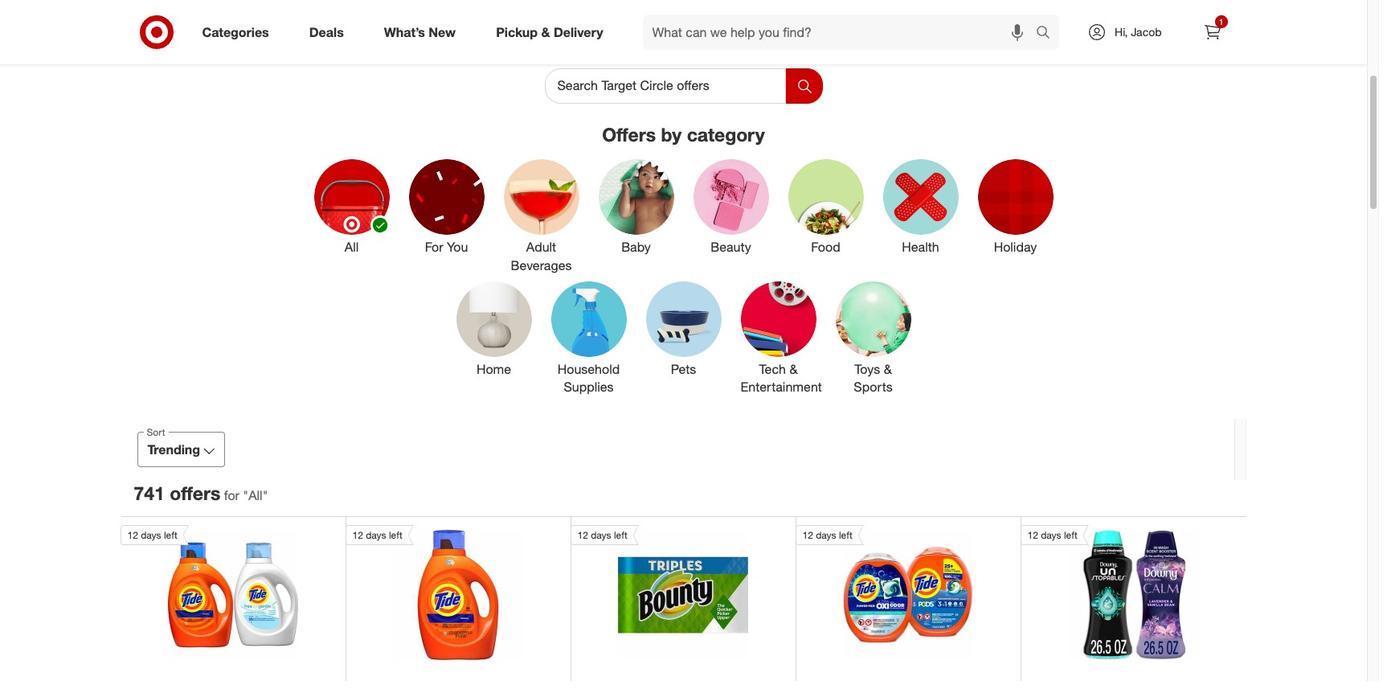 Task type: vqa. For each thing, say whether or not it's contained in the screenshot.
Color button to the left
no



Task type: locate. For each thing, give the bounding box(es) containing it.
new
[[429, 24, 456, 40]]

pickup & delivery
[[496, 24, 603, 40]]

& for toys
[[884, 361, 892, 377]]

food button
[[788, 159, 864, 275]]

1 horizontal spatial &
[[790, 361, 798, 377]]

delivery
[[554, 24, 603, 40]]

jacob
[[1131, 25, 1162, 39]]

2 12 days left from the left
[[353, 529, 403, 541]]

holiday
[[994, 239, 1037, 255]]

all button
[[314, 159, 390, 275]]

1 days from the left
[[141, 529, 161, 541]]

what's new link
[[370, 14, 476, 50]]

12
[[127, 529, 138, 541], [353, 529, 363, 541], [578, 529, 588, 541], [803, 529, 814, 541], [1028, 529, 1039, 541]]

& right tech
[[790, 361, 798, 377]]

0 vertical spatial all
[[345, 239, 359, 255]]

baby button
[[599, 159, 674, 275]]

adult beverages
[[511, 239, 572, 273]]

1 horizontal spatial all
[[345, 239, 359, 255]]

None text field
[[545, 68, 786, 104]]

entertainment
[[741, 379, 822, 395]]

1 link
[[1195, 14, 1231, 50]]

0 horizontal spatial &
[[542, 24, 550, 40]]

0 horizontal spatial all
[[249, 487, 263, 504]]

all
[[345, 239, 359, 255], [249, 487, 263, 504]]

home
[[477, 361, 511, 377]]

12 days left
[[127, 529, 178, 541], [353, 529, 403, 541], [578, 529, 628, 541], [803, 529, 853, 541], [1028, 529, 1078, 541]]

for
[[224, 487, 240, 504]]

5 12 from the left
[[1028, 529, 1039, 541]]

offers
[[602, 123, 656, 146]]

12 days left button
[[120, 525, 298, 660], [345, 525, 523, 660], [570, 525, 749, 660], [796, 525, 974, 660], [1021, 525, 1199, 660]]

household
[[558, 361, 620, 377]]

& for tech
[[790, 361, 798, 377]]

beauty button
[[693, 159, 769, 275]]

0 horizontal spatial "
[[243, 487, 249, 504]]

deals link
[[296, 14, 364, 50]]

3 left from the left
[[614, 529, 628, 541]]

1 horizontal spatial "
[[263, 487, 268, 504]]

2 horizontal spatial &
[[884, 361, 892, 377]]

& inside toys & sports
[[884, 361, 892, 377]]

holiday button
[[978, 159, 1054, 275]]

& inside tech & entertainment
[[790, 361, 798, 377]]

4 days from the left
[[816, 529, 837, 541]]

toys & sports button
[[836, 281, 911, 397]]

home button
[[456, 281, 532, 397]]

5 left from the left
[[1064, 529, 1078, 541]]

offer
[[170, 482, 211, 504]]

offers by category
[[602, 123, 765, 146]]

adult
[[526, 239, 557, 255]]

2 left from the left
[[389, 529, 403, 541]]

1
[[1219, 17, 1224, 27]]

2 12 from the left
[[353, 529, 363, 541]]

& right pickup
[[542, 24, 550, 40]]

&
[[542, 24, 550, 40], [790, 361, 798, 377], [884, 361, 892, 377]]

by
[[661, 123, 682, 146]]

pets button
[[646, 281, 722, 397]]

& right toys
[[884, 361, 892, 377]]

categories
[[202, 24, 269, 40]]

1 12 days left from the left
[[127, 529, 178, 541]]

tech & entertainment button
[[741, 281, 822, 397]]

"
[[243, 487, 249, 504], [263, 487, 268, 504]]

hi,
[[1115, 25, 1128, 39]]

trending button
[[137, 432, 225, 467]]

all inside 741 offer s for " all "
[[249, 487, 263, 504]]

household supplies button
[[551, 281, 627, 397]]

days
[[141, 529, 161, 541], [366, 529, 386, 541], [591, 529, 612, 541], [816, 529, 837, 541], [1041, 529, 1062, 541]]

left
[[164, 529, 178, 541], [389, 529, 403, 541], [614, 529, 628, 541], [839, 529, 853, 541], [1064, 529, 1078, 541]]

& for pickup
[[542, 24, 550, 40]]

1 vertical spatial all
[[249, 487, 263, 504]]

s
[[211, 482, 221, 504]]

categories link
[[189, 14, 289, 50]]

toys
[[855, 361, 881, 377]]



Task type: describe. For each thing, give the bounding box(es) containing it.
tech
[[759, 361, 786, 377]]

2 days from the left
[[366, 529, 386, 541]]

health button
[[883, 159, 959, 275]]

hi, jacob
[[1115, 25, 1162, 39]]

deals
[[309, 24, 344, 40]]

search button
[[1029, 14, 1068, 53]]

1 12 days left button from the left
[[120, 525, 298, 660]]

1 left from the left
[[164, 529, 178, 541]]

tech & entertainment
[[741, 361, 822, 395]]

sports
[[854, 379, 893, 395]]

3 days from the left
[[591, 529, 612, 541]]

4 12 days left button from the left
[[796, 525, 974, 660]]

for
[[425, 239, 444, 255]]

3 12 days left button from the left
[[570, 525, 749, 660]]

food
[[811, 239, 841, 255]]

beauty
[[711, 239, 752, 255]]

5 12 days left from the left
[[1028, 529, 1078, 541]]

pickup & delivery link
[[483, 14, 624, 50]]

household supplies
[[558, 361, 620, 395]]

supplies
[[564, 379, 614, 395]]

pets
[[671, 361, 697, 377]]

What can we help you find? suggestions appear below search field
[[643, 14, 1040, 50]]

beverages
[[511, 257, 572, 273]]

for you button
[[409, 159, 484, 275]]

5 12 days left button from the left
[[1021, 525, 1199, 660]]

pickup
[[496, 24, 538, 40]]

all inside button
[[345, 239, 359, 255]]

toys & sports
[[854, 361, 893, 395]]

trending
[[148, 442, 200, 458]]

adult beverages button
[[504, 159, 579, 275]]

2 " from the left
[[263, 487, 268, 504]]

you
[[447, 239, 468, 255]]

4 12 from the left
[[803, 529, 814, 541]]

1 " from the left
[[243, 487, 249, 504]]

2 12 days left button from the left
[[345, 525, 523, 660]]

baby
[[622, 239, 651, 255]]

741
[[134, 482, 165, 504]]

4 12 days left from the left
[[803, 529, 853, 541]]

1 12 from the left
[[127, 529, 138, 541]]

category
[[687, 123, 765, 146]]

health
[[902, 239, 940, 255]]

741 offer s for " all "
[[134, 482, 268, 504]]

5 days from the left
[[1041, 529, 1062, 541]]

3 12 days left from the left
[[578, 529, 628, 541]]

what's
[[384, 24, 425, 40]]

search
[[1029, 25, 1068, 41]]

for you
[[425, 239, 468, 255]]

3 12 from the left
[[578, 529, 588, 541]]

what's new
[[384, 24, 456, 40]]

4 left from the left
[[839, 529, 853, 541]]



